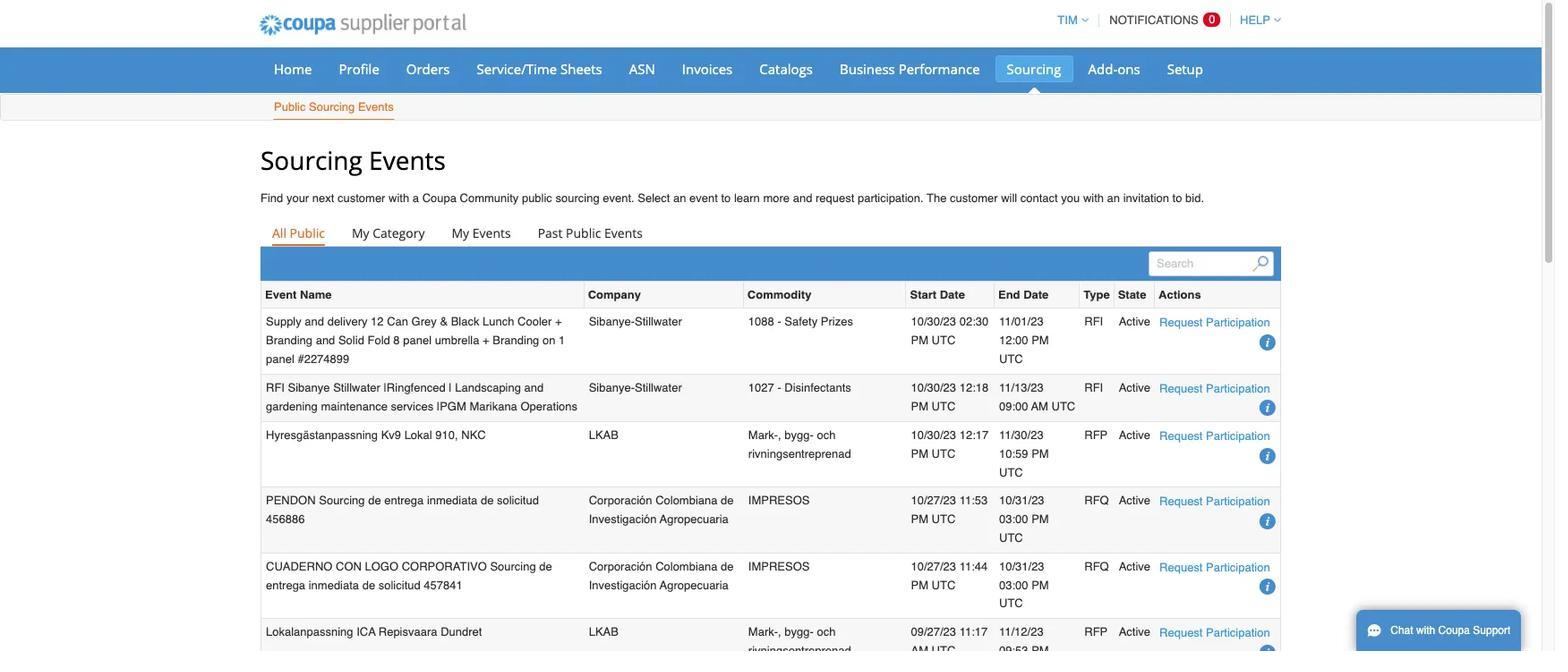 Task type: describe. For each thing, give the bounding box(es) containing it.
12:17
[[960, 429, 989, 442]]

request for 11:44
[[1160, 561, 1203, 575]]

10/30/23 for 10/30/23 12:18 pm utc
[[911, 381, 957, 395]]

asn
[[629, 60, 655, 78]]

0 horizontal spatial with
[[389, 192, 409, 205]]

profile
[[339, 60, 380, 78]]

0
[[1209, 13, 1216, 26]]

mark-, bygg- och rivningsentreprenad for 10/30/23
[[749, 429, 851, 461]]

invoices link
[[671, 56, 744, 82]]

och for 10/30/23 12:17 pm utc
[[817, 429, 836, 442]]

help
[[1240, 13, 1271, 27]]

disinfectants
[[785, 381, 851, 395]]

|
[[449, 381, 452, 395]]

corporación colombiana de investigación agropecuaria for pendon sourcing de entrega inmediata de solicitud 456886
[[589, 495, 734, 527]]

03:00 for 10/27/23 11:44 pm utc
[[999, 579, 1029, 592]]

pm inside 10/30/23 12:18 pm utc
[[911, 400, 929, 413]]

sourcing inside pendon sourcing de entrega inmediata de solicitud 456886
[[319, 495, 365, 508]]

and inside rfi sibanye stillwater |ringfenced | landscaping and gardening maintenance services |pgm marikana operations
[[524, 381, 544, 395]]

prizes
[[821, 316, 853, 329]]

10/30/23 for 10/30/23 12:17 pm utc
[[911, 429, 957, 442]]

colombiana for cuaderno con logo corporativo sourcing de entrega inmediata de solicitud 457841
[[656, 560, 718, 574]]

supply
[[266, 316, 302, 329]]

10/27/23 for 10/27/23 11:44 pm utc
[[911, 560, 957, 574]]

&
[[440, 316, 448, 329]]

10/27/23 11:53 pm utc
[[911, 495, 988, 527]]

pm inside 10/27/23 11:44 pm utc
[[911, 579, 929, 592]]

coupa supplier portal image
[[247, 3, 478, 47]]

events down community
[[473, 225, 511, 242]]

rivningsentreprenad for 10/30/23 12:17 pm utc
[[749, 448, 851, 461]]

solicitud inside pendon sourcing de entrega inmediata de solicitud 456886
[[497, 495, 539, 508]]

active for 10/30/23 12:18 pm utc
[[1119, 381, 1151, 395]]

active for 09/27/23 11:17 am utc
[[1119, 626, 1151, 640]]

pm inside 11/01/23 12:00 pm utc
[[1032, 334, 1049, 348]]

type
[[1084, 289, 1110, 302]]

corporativo
[[402, 560, 487, 574]]

11/01/23 12:00 pm utc
[[999, 316, 1049, 366]]

navigation containing notifications 0
[[1050, 3, 1282, 38]]

public down 'home' 'link'
[[274, 100, 306, 114]]

investigación for pendon sourcing de entrega inmediata de solicitud 456886
[[589, 513, 657, 527]]

request participation for 12:17
[[1160, 430, 1270, 443]]

request
[[816, 192, 855, 205]]

solid
[[338, 334, 364, 348]]

11/13/23
[[999, 381, 1044, 395]]

11/12/23 09:53 p
[[999, 626, 1049, 652]]

participation for 11:17
[[1206, 627, 1270, 640]]

am for 09/27/23
[[911, 645, 929, 652]]

my category
[[352, 225, 425, 242]]

community
[[460, 192, 519, 205]]

10/30/23 12:17 pm utc
[[911, 429, 989, 461]]

12
[[371, 316, 384, 329]]

10/27/23 for 10/27/23 11:53 pm utc
[[911, 495, 957, 508]]

active for 10/27/23 11:44 pm utc
[[1119, 560, 1151, 574]]

commodity button
[[748, 286, 812, 305]]

2 an from the left
[[1107, 192, 1120, 205]]

participation for 12:17
[[1206, 430, 1270, 443]]

services
[[391, 400, 434, 413]]

pendon sourcing de entrega inmediata de solicitud 456886
[[266, 495, 539, 527]]

request for 02:30
[[1160, 317, 1203, 330]]

2 branding from the left
[[493, 334, 539, 348]]

start date
[[910, 289, 965, 302]]

home link
[[262, 56, 324, 82]]

sibanye- for rfi sibanye stillwater |ringfenced | landscaping and gardening maintenance services |pgm marikana operations
[[589, 381, 635, 395]]

tab list containing all public
[[261, 222, 1282, 247]]

event.
[[603, 192, 635, 205]]

03:00 for 10/27/23 11:53 pm utc
[[999, 513, 1029, 527]]

chat
[[1391, 625, 1414, 638]]

11:44
[[960, 560, 988, 574]]

sourcing
[[556, 192, 600, 205]]

lkab for lokalanpassning ica repisvaara dundret
[[589, 626, 619, 640]]

pm down 11/30/23 10:59 pm utc
[[1032, 513, 1049, 527]]

request participation button for 12:18
[[1160, 380, 1270, 398]]

events up a
[[369, 143, 446, 177]]

start date button
[[910, 286, 965, 305]]

request participation for 11:44
[[1160, 561, 1270, 575]]

rfq for 10/27/23 11:44 pm utc
[[1085, 560, 1109, 574]]

bygg- for 09/27/23 11:17 am utc
[[785, 626, 814, 640]]

1088
[[749, 316, 774, 329]]

stillwater for services
[[635, 381, 682, 395]]

utc inside 10/27/23 11:44 pm utc
[[932, 579, 956, 592]]

public for all
[[290, 225, 325, 242]]

1 to from the left
[[721, 192, 731, 205]]

catalogs
[[760, 60, 813, 78]]

past
[[538, 225, 563, 242]]

public for past
[[566, 225, 601, 242]]

cooler
[[518, 316, 552, 329]]

10/31/23 03:00 pm utc for 10/27/23 11:53 pm utc
[[999, 495, 1049, 545]]

can
[[387, 316, 408, 329]]

state
[[1118, 289, 1147, 302]]

09/27/23
[[911, 626, 957, 640]]

setup
[[1168, 60, 1204, 78]]

utc inside 10/30/23 02:30 pm utc
[[932, 334, 956, 348]]

invoices
[[682, 60, 733, 78]]

corporación for pendon sourcing de entrega inmediata de solicitud 456886
[[589, 495, 652, 508]]

my category link
[[340, 222, 437, 247]]

request participation for 12:18
[[1160, 382, 1270, 396]]

1 horizontal spatial +
[[555, 316, 562, 329]]

1 an from the left
[[673, 192, 686, 205]]

10/27/23 11:44 pm utc
[[911, 560, 988, 592]]

request participation button for 12:17
[[1160, 427, 1270, 446]]

events down profile link
[[358, 100, 394, 114]]

10/31/23 03:00 pm utc for 10/27/23 11:44 pm utc
[[999, 560, 1049, 611]]

add-
[[1089, 60, 1118, 78]]

business performance link
[[828, 56, 992, 82]]

actions button
[[1159, 286, 1202, 305]]

safety
[[785, 316, 818, 329]]

0 vertical spatial coupa
[[422, 192, 457, 205]]

active for 10/30/23 02:30 pm utc
[[1119, 316, 1151, 329]]

1 vertical spatial panel
[[266, 353, 294, 366]]

11/13/23 09:00 am utc rfi
[[999, 381, 1104, 413]]

rfq for 10/27/23 11:53 pm utc
[[1085, 495, 1109, 508]]

mark-, bygg- och rivningsentreprenad for 09/27/23
[[749, 626, 851, 652]]

02:30
[[960, 316, 989, 329]]

11/12/23
[[999, 626, 1044, 640]]

stillwater inside rfi sibanye stillwater |ringfenced | landscaping and gardening maintenance services |pgm marikana operations
[[333, 381, 381, 395]]

investigación for cuaderno con logo corporativo sourcing de entrega inmediata de solicitud 457841
[[589, 579, 657, 592]]

a
[[413, 192, 419, 205]]

company button
[[588, 286, 641, 305]]

stillwater for cooler
[[635, 316, 682, 329]]

pm inside 10/30/23 12:17 pm utc
[[911, 448, 929, 461]]

past public events link
[[526, 222, 655, 247]]

bid.
[[1186, 192, 1205, 205]]

chat with coupa support button
[[1357, 611, 1522, 652]]

inmediata inside pendon sourcing de entrega inmediata de solicitud 456886
[[427, 495, 478, 508]]

next
[[312, 192, 334, 205]]

12:18
[[960, 381, 989, 395]]

cuaderno con logo corporativo sourcing de entrega inmediata de solicitud 457841
[[266, 560, 552, 592]]

landscaping
[[455, 381, 521, 395]]

will
[[1001, 192, 1018, 205]]

rfi sibanye stillwater |ringfenced | landscaping and gardening maintenance services |pgm marikana operations
[[266, 381, 578, 413]]

sibanye- for supply and delivery 12 can grey & black lunch cooler + branding and solid fold 8 panel umbrella + branding on 1 panel #2274899
[[589, 316, 635, 329]]

asn link
[[618, 56, 667, 82]]

find
[[261, 192, 283, 205]]

public sourcing events link
[[273, 97, 395, 120]]

impresos for 10/27/23 11:53 pm utc
[[749, 495, 810, 508]]

and right more
[[793, 192, 813, 205]]

1027
[[749, 381, 774, 395]]

all public
[[272, 225, 325, 242]]

Search text field
[[1149, 252, 1274, 277]]

service/time sheets
[[477, 60, 602, 78]]

8
[[393, 334, 400, 348]]

456886
[[266, 513, 305, 527]]

rfp for 11/12/23 09:53 p
[[1085, 626, 1108, 640]]

12:00
[[999, 334, 1029, 348]]

rfi for rfi sibanye stillwater |ringfenced | landscaping and gardening maintenance services |pgm marikana operations
[[266, 381, 285, 395]]

event
[[265, 289, 297, 302]]

help link
[[1232, 13, 1282, 27]]

participation.
[[858, 192, 924, 205]]

on
[[543, 334, 556, 348]]

910,
[[436, 429, 458, 442]]

pm inside 10/27/23 11:53 pm utc
[[911, 513, 929, 527]]

gardening
[[266, 400, 318, 413]]

ons
[[1118, 60, 1141, 78]]

name
[[300, 289, 332, 302]]



Task type: vqa. For each thing, say whether or not it's contained in the screenshot.


Task type: locate. For each thing, give the bounding box(es) containing it.
4 request from the top
[[1160, 496, 1203, 509]]

10/31/23 for 11:53
[[999, 495, 1045, 508]]

sibanye-stillwater for supply and delivery 12 can grey & black lunch cooler + branding and solid fold 8 panel umbrella + branding on 1 panel #2274899
[[589, 316, 682, 329]]

investigación
[[589, 513, 657, 527], [589, 579, 657, 592]]

lunch
[[483, 316, 515, 329]]

pm up 10/27/23 11:53 pm utc
[[911, 448, 929, 461]]

pm up 10/27/23 11:44 pm utc at right bottom
[[911, 513, 929, 527]]

#2274899
[[298, 353, 350, 366]]

my inside "link"
[[352, 225, 369, 242]]

rfi inside 11/13/23 09:00 am utc rfi
[[1085, 381, 1104, 395]]

profile link
[[327, 56, 391, 82]]

1 10/27/23 from the top
[[911, 495, 957, 508]]

1 vertical spatial 10/31/23
[[999, 560, 1045, 574]]

- right 1088
[[778, 316, 782, 329]]

navigation
[[1050, 3, 1282, 38]]

1 participation from the top
[[1206, 317, 1270, 330]]

0 vertical spatial 10/31/23 03:00 pm utc
[[999, 495, 1049, 545]]

date for end date
[[1024, 289, 1049, 302]]

event
[[690, 192, 718, 205]]

2 request participation from the top
[[1160, 382, 1270, 396]]

agropecuaria for cuaderno con logo corporativo sourcing de entrega inmediata de solicitud 457841
[[660, 579, 729, 592]]

5 participation from the top
[[1206, 561, 1270, 575]]

rfp
[[1085, 429, 1108, 442], [1085, 626, 1108, 640]]

1 vertical spatial sibanye-
[[589, 381, 635, 395]]

coupa inside button
[[1439, 625, 1470, 638]]

1 - from the top
[[778, 316, 782, 329]]

5 request from the top
[[1160, 561, 1203, 575]]

0 horizontal spatial branding
[[266, 334, 313, 348]]

1 vertical spatial -
[[778, 381, 782, 395]]

2 03:00 from the top
[[999, 579, 1029, 592]]

10/27/23 inside 10/27/23 11:53 pm utc
[[911, 495, 957, 508]]

request participation button for 11:44
[[1160, 559, 1270, 577]]

2 to from the left
[[1173, 192, 1183, 205]]

1 agropecuaria from the top
[[660, 513, 729, 527]]

0 horizontal spatial to
[[721, 192, 731, 205]]

pm up 09/27/23
[[911, 579, 929, 592]]

10/31/23 03:00 pm utc right 11:53
[[999, 495, 1049, 545]]

2 rfp from the top
[[1085, 626, 1108, 640]]

2 active from the top
[[1119, 381, 1151, 395]]

logo
[[365, 560, 399, 574]]

am inside 11/13/23 09:00 am utc rfi
[[1031, 400, 1049, 413]]

with right chat
[[1417, 625, 1436, 638]]

rfi for rfi
[[1085, 316, 1104, 329]]

och for 09/27/23 11:17 am utc
[[817, 626, 836, 640]]

1 horizontal spatial panel
[[403, 334, 432, 348]]

rivningsentreprenad for 09/27/23 11:17 am utc
[[749, 645, 851, 652]]

sibanye-stillwater for rfi sibanye stillwater |ringfenced | landscaping and gardening maintenance services |pgm marikana operations
[[589, 381, 682, 395]]

1 vertical spatial colombiana
[[656, 560, 718, 574]]

2 bygg- from the top
[[785, 626, 814, 640]]

0 vertical spatial am
[[1031, 400, 1049, 413]]

pm up 11/12/23
[[1032, 579, 1049, 592]]

1 request from the top
[[1160, 317, 1203, 330]]

1 vertical spatial rivningsentreprenad
[[749, 645, 851, 652]]

1 vertical spatial solicitud
[[379, 579, 421, 592]]

0 vertical spatial inmediata
[[427, 495, 478, 508]]

2 sibanye- from the top
[[589, 381, 635, 395]]

end
[[999, 289, 1021, 302]]

with right you
[[1084, 192, 1104, 205]]

stillwater
[[635, 316, 682, 329], [333, 381, 381, 395], [635, 381, 682, 395]]

0 vertical spatial mark-
[[749, 429, 778, 442]]

date right start
[[940, 289, 965, 302]]

0 horizontal spatial inmediata
[[309, 579, 359, 592]]

1 customer from the left
[[338, 192, 385, 205]]

request participation button
[[1160, 314, 1270, 333], [1160, 380, 1270, 398], [1160, 427, 1270, 446], [1160, 493, 1270, 512], [1160, 559, 1270, 577], [1160, 624, 1270, 643]]

1 vertical spatial investigación
[[589, 579, 657, 592]]

customer
[[338, 192, 385, 205], [950, 192, 998, 205]]

2 impresos from the top
[[749, 560, 810, 574]]

- for disinfectants
[[778, 381, 782, 395]]

4 request participation from the top
[[1160, 496, 1270, 509]]

0 vertical spatial rfq
[[1085, 495, 1109, 508]]

solicitud inside cuaderno con logo corporativo sourcing de entrega inmediata de solicitud 457841
[[379, 579, 421, 592]]

2 10/31/23 03:00 pm utc from the top
[[999, 560, 1049, 611]]

5 active from the top
[[1119, 560, 1151, 574]]

pm inside 11/30/23 10:59 pm utc
[[1032, 448, 1049, 461]]

03:00 right 10/27/23 11:53 pm utc
[[999, 513, 1029, 527]]

1 vertical spatial +
[[483, 334, 490, 348]]

1 vertical spatial corporación
[[589, 560, 652, 574]]

utc inside 11/01/23 12:00 pm utc
[[999, 353, 1023, 366]]

2 10/27/23 from the top
[[911, 560, 957, 574]]

10/30/23 inside 10/30/23 12:18 pm utc
[[911, 381, 957, 395]]

2 och from the top
[[817, 626, 836, 640]]

0 vertical spatial sibanye-stillwater
[[589, 316, 682, 329]]

hyresgästanpassning
[[266, 429, 378, 442]]

0 horizontal spatial panel
[[266, 353, 294, 366]]

2 10/30/23 from the top
[[911, 381, 957, 395]]

1 impresos from the top
[[749, 495, 810, 508]]

branding down the lunch
[[493, 334, 539, 348]]

pendon
[[266, 495, 316, 508]]

0 vertical spatial solicitud
[[497, 495, 539, 508]]

2 investigación from the top
[[589, 579, 657, 592]]

sourcing right corporativo
[[490, 560, 536, 574]]

sourcing down tim
[[1007, 60, 1062, 78]]

3 request from the top
[[1160, 430, 1203, 443]]

2 request from the top
[[1160, 382, 1203, 396]]

+
[[555, 316, 562, 329], [483, 334, 490, 348]]

utc inside 09/27/23 11:17 am utc
[[932, 645, 956, 652]]

1 10/31/23 03:00 pm utc from the top
[[999, 495, 1049, 545]]

participation for 12:18
[[1206, 382, 1270, 396]]

sibanye-
[[589, 316, 635, 329], [589, 381, 635, 395]]

0 vertical spatial corporación
[[589, 495, 652, 508]]

orders link
[[395, 56, 462, 82]]

1 horizontal spatial am
[[1031, 400, 1049, 413]]

0 vertical spatial +
[[555, 316, 562, 329]]

2 participation from the top
[[1206, 382, 1270, 396]]

03:00
[[999, 513, 1029, 527], [999, 579, 1029, 592]]

0 vertical spatial agropecuaria
[[660, 513, 729, 527]]

0 vertical spatial rfp
[[1085, 429, 1108, 442]]

2 mark-, bygg- och rivningsentreprenad from the top
[[749, 626, 851, 652]]

rfi right 11/13/23
[[1085, 381, 1104, 395]]

6 active from the top
[[1119, 626, 1151, 640]]

5 request participation button from the top
[[1160, 559, 1270, 577]]

1 date from the left
[[940, 289, 965, 302]]

1 vertical spatial 03:00
[[999, 579, 1029, 592]]

rfi down the type button
[[1085, 316, 1104, 329]]

commodity
[[748, 289, 812, 302]]

solicitud
[[497, 495, 539, 508], [379, 579, 421, 592]]

entrega inside pendon sourcing de entrega inmediata de solicitud 456886
[[384, 495, 424, 508]]

utc inside 10/30/23 12:17 pm utc
[[932, 448, 956, 461]]

6 participation from the top
[[1206, 627, 1270, 640]]

1 och from the top
[[817, 429, 836, 442]]

2 rfq from the top
[[1085, 560, 1109, 574]]

customer right the next
[[338, 192, 385, 205]]

2 - from the top
[[778, 381, 782, 395]]

1 03:00 from the top
[[999, 513, 1029, 527]]

public right the past
[[566, 225, 601, 242]]

2 mark- from the top
[[749, 626, 778, 640]]

request participation button for 02:30
[[1160, 314, 1270, 333]]

pm down '11/30/23'
[[1032, 448, 1049, 461]]

request participation for 11:53
[[1160, 496, 1270, 509]]

6 request from the top
[[1160, 627, 1203, 640]]

1 vertical spatial rfp
[[1085, 626, 1108, 640]]

type state
[[1084, 289, 1147, 302]]

0 vertical spatial 10/30/23
[[911, 316, 957, 329]]

10:59
[[999, 448, 1029, 461]]

end date button
[[999, 286, 1049, 305]]

pm inside 10/30/23 02:30 pm utc
[[911, 334, 929, 348]]

1 vertical spatial lkab
[[589, 626, 619, 640]]

hyresgästanpassning kv9 lokal 910, nkc
[[266, 429, 486, 442]]

my events link
[[440, 222, 523, 247]]

1 mark- from the top
[[749, 429, 778, 442]]

request for 11:17
[[1160, 627, 1203, 640]]

impresos for 10/27/23 11:44 pm utc
[[749, 560, 810, 574]]

0 horizontal spatial coupa
[[422, 192, 457, 205]]

1 horizontal spatial branding
[[493, 334, 539, 348]]

1 horizontal spatial customer
[[950, 192, 998, 205]]

2 date from the left
[[1024, 289, 1049, 302]]

0 vertical spatial rivningsentreprenad
[[749, 448, 851, 461]]

2 rivningsentreprenad from the top
[[749, 645, 851, 652]]

0 horizontal spatial entrega
[[266, 579, 305, 592]]

0 horizontal spatial my
[[352, 225, 369, 242]]

request participation for 02:30
[[1160, 317, 1270, 330]]

mark- for 10/30/23
[[749, 429, 778, 442]]

1 horizontal spatial inmediata
[[427, 495, 478, 508]]

rfi inside rfi sibanye stillwater |ringfenced | landscaping and gardening maintenance services |pgm marikana operations
[[266, 381, 285, 395]]

4 request participation button from the top
[[1160, 493, 1270, 512]]

1 corporación from the top
[[589, 495, 652, 508]]

agropecuaria
[[660, 513, 729, 527], [660, 579, 729, 592]]

kv9
[[381, 429, 401, 442]]

colombiana
[[656, 495, 718, 508], [656, 560, 718, 574]]

sourcing events
[[261, 143, 446, 177]]

customer left will
[[950, 192, 998, 205]]

2 corporación from the top
[[589, 560, 652, 574]]

am
[[1031, 400, 1049, 413], [911, 645, 929, 652]]

- for safety
[[778, 316, 782, 329]]

-
[[778, 316, 782, 329], [778, 381, 782, 395]]

0 vertical spatial lkab
[[589, 429, 619, 442]]

0 vertical spatial bygg-
[[785, 429, 814, 442]]

sourcing
[[1007, 60, 1062, 78], [309, 100, 355, 114], [261, 143, 363, 177], [319, 495, 365, 508], [490, 560, 536, 574]]

an left invitation on the top
[[1107, 192, 1120, 205]]

date inside button
[[1024, 289, 1049, 302]]

entrega
[[384, 495, 424, 508], [266, 579, 305, 592]]

branding down supply
[[266, 334, 313, 348]]

0 vertical spatial -
[[778, 316, 782, 329]]

date right end
[[1024, 289, 1049, 302]]

0 vertical spatial och
[[817, 429, 836, 442]]

1 vertical spatial 10/30/23
[[911, 381, 957, 395]]

, for 09/27/23
[[778, 626, 782, 640]]

lokalanpassning
[[266, 626, 353, 640]]

my for my events
[[452, 225, 469, 242]]

2 10/31/23 from the top
[[999, 560, 1045, 574]]

0 vertical spatial impresos
[[749, 495, 810, 508]]

sourcing up the next
[[261, 143, 363, 177]]

1 , from the top
[[778, 429, 782, 442]]

2 agropecuaria from the top
[[660, 579, 729, 592]]

1 vertical spatial 10/27/23
[[911, 560, 957, 574]]

my
[[352, 225, 369, 242], [452, 225, 469, 242]]

10/27/23 left 11:44
[[911, 560, 957, 574]]

inmediata inside cuaderno con logo corporativo sourcing de entrega inmediata de solicitud 457841
[[309, 579, 359, 592]]

panel down grey
[[403, 334, 432, 348]]

request participation
[[1160, 317, 1270, 330], [1160, 382, 1270, 396], [1160, 430, 1270, 443], [1160, 496, 1270, 509], [1160, 561, 1270, 575], [1160, 627, 1270, 640]]

delivery
[[327, 316, 368, 329]]

entrega down kv9
[[384, 495, 424, 508]]

0 vertical spatial investigación
[[589, 513, 657, 527]]

1 vertical spatial agropecuaria
[[660, 579, 729, 592]]

10/30/23 inside 10/30/23 02:30 pm utc
[[911, 316, 957, 329]]

2 request participation button from the top
[[1160, 380, 1270, 398]]

coupa left support
[[1439, 625, 1470, 638]]

pm down start
[[911, 334, 929, 348]]

6 request participation from the top
[[1160, 627, 1270, 640]]

0 vertical spatial 10/27/23
[[911, 495, 957, 508]]

10/31/23 03:00 pm utc up 11/12/23
[[999, 560, 1049, 611]]

10/27/23 inside 10/27/23 11:44 pm utc
[[911, 560, 957, 574]]

rfp for 11/30/23 10:59 pm utc
[[1085, 429, 1108, 442]]

10/30/23 down "start date" "button"
[[911, 316, 957, 329]]

1 request participation from the top
[[1160, 317, 1270, 330]]

3 request participation from the top
[[1160, 430, 1270, 443]]

10/31/23 down 11/30/23 10:59 pm utc
[[999, 495, 1045, 508]]

1 vertical spatial am
[[911, 645, 929, 652]]

date
[[940, 289, 965, 302], [1024, 289, 1049, 302]]

dundret
[[441, 626, 482, 640]]

the
[[927, 192, 947, 205]]

to left bid.
[[1173, 192, 1183, 205]]

coupa right a
[[422, 192, 457, 205]]

0 vertical spatial sibanye-
[[589, 316, 635, 329]]

and down 'name'
[[305, 316, 324, 329]]

add-ons link
[[1077, 56, 1152, 82]]

1 corporación colombiana de investigación agropecuaria from the top
[[589, 495, 734, 527]]

contact
[[1021, 192, 1058, 205]]

1 horizontal spatial with
[[1084, 192, 1104, 205]]

setup link
[[1156, 56, 1215, 82]]

tab list
[[261, 222, 1282, 247]]

entrega inside cuaderno con logo corporativo sourcing de entrega inmediata de solicitud 457841
[[266, 579, 305, 592]]

09:53
[[999, 645, 1029, 652]]

1 my from the left
[[352, 225, 369, 242]]

1 investigación from the top
[[589, 513, 657, 527]]

request
[[1160, 317, 1203, 330], [1160, 382, 1203, 396], [1160, 430, 1203, 443], [1160, 496, 1203, 509], [1160, 561, 1203, 575], [1160, 627, 1203, 640]]

to left learn
[[721, 192, 731, 205]]

0 vertical spatial 10/31/23
[[999, 495, 1045, 508]]

1 vertical spatial coupa
[[1439, 625, 1470, 638]]

1 active from the top
[[1119, 316, 1151, 329]]

10/27/23 left 11:53
[[911, 495, 957, 508]]

request participation button for 11:53
[[1160, 493, 1270, 512]]

events down event. at top left
[[605, 225, 643, 242]]

457841
[[424, 579, 463, 592]]

1 vertical spatial och
[[817, 626, 836, 640]]

my down community
[[452, 225, 469, 242]]

operations
[[521, 400, 578, 413]]

participation
[[1206, 317, 1270, 330], [1206, 382, 1270, 396], [1206, 430, 1270, 443], [1206, 496, 1270, 509], [1206, 561, 1270, 575], [1206, 627, 1270, 640]]

an
[[673, 192, 686, 205], [1107, 192, 1120, 205]]

- right 1027 at the bottom of page
[[778, 381, 782, 395]]

6 request participation button from the top
[[1160, 624, 1270, 643]]

2 customer from the left
[[950, 192, 998, 205]]

1 branding from the left
[[266, 334, 313, 348]]

1 rfp from the top
[[1085, 429, 1108, 442]]

participation for 11:44
[[1206, 561, 1270, 575]]

4 participation from the top
[[1206, 496, 1270, 509]]

1 10/30/23 from the top
[[911, 316, 957, 329]]

10/30/23 inside 10/30/23 12:17 pm utc
[[911, 429, 957, 442]]

1 colombiana from the top
[[656, 495, 718, 508]]

2 my from the left
[[452, 225, 469, 242]]

1 horizontal spatial date
[[1024, 289, 1049, 302]]

10/30/23 for 10/30/23 02:30 pm utc
[[911, 316, 957, 329]]

+ up the 1 at the left bottom of the page
[[555, 316, 562, 329]]

lkab for hyresgästanpassning kv9 lokal 910, nkc
[[589, 429, 619, 442]]

corporación
[[589, 495, 652, 508], [589, 560, 652, 574]]

lkab
[[589, 429, 619, 442], [589, 626, 619, 640]]

|ringfenced
[[384, 381, 446, 395]]

events
[[358, 100, 394, 114], [369, 143, 446, 177], [473, 225, 511, 242], [605, 225, 643, 242]]

maintenance
[[321, 400, 388, 413]]

panel down supply
[[266, 353, 294, 366]]

sourcing down profile
[[309, 100, 355, 114]]

2 vertical spatial 10/30/23
[[911, 429, 957, 442]]

active for 10/27/23 11:53 pm utc
[[1119, 495, 1151, 508]]

mark-
[[749, 429, 778, 442], [749, 626, 778, 640]]

1 vertical spatial corporación colombiana de investigación agropecuaria
[[589, 560, 734, 592]]

1 horizontal spatial solicitud
[[497, 495, 539, 508]]

1 vertical spatial rfq
[[1085, 560, 1109, 574]]

10/31/23 for 11:44
[[999, 560, 1045, 574]]

and up "operations" at the bottom of page
[[524, 381, 544, 395]]

participation for 02:30
[[1206, 317, 1270, 330]]

date inside "button"
[[940, 289, 965, 302]]

2 corporación colombiana de investigación agropecuaria from the top
[[589, 560, 734, 592]]

1 horizontal spatial an
[[1107, 192, 1120, 205]]

inmediata down 910,
[[427, 495, 478, 508]]

3 participation from the top
[[1206, 430, 1270, 443]]

rfp down 11/13/23 09:00 am utc rfi
[[1085, 429, 1108, 442]]

0 vertical spatial 03:00
[[999, 513, 1029, 527]]

participation for 11:53
[[1206, 496, 1270, 509]]

3 10/30/23 from the top
[[911, 429, 957, 442]]

1 vertical spatial impresos
[[749, 560, 810, 574]]

with left a
[[389, 192, 409, 205]]

1 vertical spatial inmediata
[[309, 579, 359, 592]]

0 horizontal spatial customer
[[338, 192, 385, 205]]

2 lkab from the top
[[589, 626, 619, 640]]

1 mark-, bygg- och rivningsentreprenad from the top
[[749, 429, 851, 461]]

orders
[[406, 60, 450, 78]]

coupa
[[422, 192, 457, 205], [1439, 625, 1470, 638]]

learn
[[734, 192, 760, 205]]

am inside 09/27/23 11:17 am utc
[[911, 645, 929, 652]]

tim link
[[1050, 13, 1089, 27]]

performance
[[899, 60, 980, 78]]

0 horizontal spatial date
[[940, 289, 965, 302]]

rfp right the 11/12/23 09:53 p
[[1085, 626, 1108, 640]]

2 horizontal spatial with
[[1417, 625, 1436, 638]]

1 horizontal spatial entrega
[[384, 495, 424, 508]]

you
[[1062, 192, 1080, 205]]

am down 09/27/23
[[911, 645, 929, 652]]

corporación colombiana de investigación agropecuaria for cuaderno con logo corporativo sourcing de entrega inmediata de solicitud 457841
[[589, 560, 734, 592]]

panel
[[403, 334, 432, 348], [266, 353, 294, 366]]

1 lkab from the top
[[589, 429, 619, 442]]

request for 12:18
[[1160, 382, 1203, 396]]

sourcing inside cuaderno con logo corporativo sourcing de entrega inmediata de solicitud 457841
[[490, 560, 536, 574]]

5 request participation from the top
[[1160, 561, 1270, 575]]

1 horizontal spatial to
[[1173, 192, 1183, 205]]

0 vertical spatial ,
[[778, 429, 782, 442]]

pm down 11/01/23
[[1032, 334, 1049, 348]]

0 horizontal spatial solicitud
[[379, 579, 421, 592]]

find your next customer with a coupa community public sourcing event. select an event to learn more and request participation. the customer will contact you with an invitation to bid.
[[261, 192, 1205, 205]]

0 vertical spatial mark-, bygg- och rivningsentreprenad
[[749, 429, 851, 461]]

0 horizontal spatial +
[[483, 334, 490, 348]]

rfi
[[1085, 316, 1104, 329], [266, 381, 285, 395], [1085, 381, 1104, 395]]

1 vertical spatial mark-
[[749, 626, 778, 640]]

request participation button for 11:17
[[1160, 624, 1270, 643]]

0 vertical spatial corporación colombiana de investigación agropecuaria
[[589, 495, 734, 527]]

1 vertical spatial bygg-
[[785, 626, 814, 640]]

1 vertical spatial mark-, bygg- och rivningsentreprenad
[[749, 626, 851, 652]]

11/30/23 10:59 pm utc
[[999, 429, 1049, 480]]

inmediata down con
[[309, 579, 359, 592]]

de
[[368, 495, 381, 508], [481, 495, 494, 508], [721, 495, 734, 508], [539, 560, 552, 574], [721, 560, 734, 574], [362, 579, 375, 592]]

mark- for 09/27/23
[[749, 626, 778, 640]]

bygg- for 10/30/23 12:17 pm utc
[[785, 429, 814, 442]]

11/01/23
[[999, 316, 1044, 329]]

1 vertical spatial entrega
[[266, 579, 305, 592]]

am right 09:00
[[1031, 400, 1049, 413]]

2 , from the top
[[778, 626, 782, 640]]

1 rfq from the top
[[1085, 495, 1109, 508]]

4 active from the top
[[1119, 495, 1151, 508]]

2 sibanye-stillwater from the top
[[589, 381, 682, 395]]

1 horizontal spatial coupa
[[1439, 625, 1470, 638]]

and up #2274899
[[316, 334, 335, 348]]

utc inside 10/30/23 12:18 pm utc
[[932, 400, 956, 413]]

1 rivningsentreprenad from the top
[[749, 448, 851, 461]]

1 vertical spatial ,
[[778, 626, 782, 640]]

my left category
[[352, 225, 369, 242]]

03:00 up 11/12/23
[[999, 579, 1029, 592]]

date for start date
[[940, 289, 965, 302]]

1027 - disinfectants
[[749, 381, 851, 395]]

rfi up gardening
[[266, 381, 285, 395]]

1 request participation button from the top
[[1160, 314, 1270, 333]]

+ down the lunch
[[483, 334, 490, 348]]

active for 10/30/23 12:17 pm utc
[[1119, 429, 1151, 442]]

sourcing right pendon
[[319, 495, 365, 508]]

1 10/31/23 from the top
[[999, 495, 1045, 508]]

search image
[[1252, 256, 1269, 272]]

request for 12:17
[[1160, 430, 1203, 443]]

1 vertical spatial sibanye-stillwater
[[589, 381, 682, 395]]

your
[[286, 192, 309, 205]]

lokal
[[404, 429, 432, 442]]

corporación for cuaderno con logo corporativo sourcing de entrega inmediata de solicitud 457841
[[589, 560, 652, 574]]

entrega down cuaderno
[[266, 579, 305, 592]]

1 sibanye- from the top
[[589, 316, 635, 329]]

am for 11/13/23
[[1031, 400, 1049, 413]]

10/30/23 left 12:17
[[911, 429, 957, 442]]

10/31/23 03:00 pm utc
[[999, 495, 1049, 545], [999, 560, 1049, 611]]

utc inside 11/30/23 10:59 pm utc
[[999, 466, 1023, 480]]

utc inside 10/27/23 11:53 pm utc
[[932, 513, 956, 527]]

business performance
[[840, 60, 980, 78]]

1 horizontal spatial my
[[452, 225, 469, 242]]

request participation for 11:17
[[1160, 627, 1270, 640]]

11:53
[[960, 495, 988, 508]]

my for my category
[[352, 225, 369, 242]]

utc inside 11/13/23 09:00 am utc rfi
[[1052, 400, 1076, 413]]

cuaderno
[[266, 560, 333, 574]]

09/27/23 11:17 am utc
[[911, 626, 988, 652]]

request for 11:53
[[1160, 496, 1203, 509]]

1 vertical spatial 10/31/23 03:00 pm utc
[[999, 560, 1049, 611]]

10/30/23
[[911, 316, 957, 329], [911, 381, 957, 395], [911, 429, 957, 442]]

0 vertical spatial panel
[[403, 334, 432, 348]]

, for 10/30/23
[[778, 429, 782, 442]]

0 vertical spatial entrega
[[384, 495, 424, 508]]

sheets
[[561, 60, 602, 78]]

10/30/23 left 12:18
[[911, 381, 957, 395]]

pm up 10/30/23 12:17 pm utc
[[911, 400, 929, 413]]

2 colombiana from the top
[[656, 560, 718, 574]]

an left event
[[673, 192, 686, 205]]

1 bygg- from the top
[[785, 429, 814, 442]]

1
[[559, 334, 565, 348]]

with inside button
[[1417, 625, 1436, 638]]

end date
[[999, 289, 1049, 302]]

10/31/23 right 11:44
[[999, 560, 1045, 574]]

agropecuaria for pendon sourcing de entrega inmediata de solicitud 456886
[[660, 513, 729, 527]]

business
[[840, 60, 895, 78]]

black
[[451, 316, 480, 329]]

0 horizontal spatial am
[[911, 645, 929, 652]]

0 vertical spatial colombiana
[[656, 495, 718, 508]]

colombiana for pendon sourcing de entrega inmediata de solicitud 456886
[[656, 495, 718, 508]]

3 request participation button from the top
[[1160, 427, 1270, 446]]

1 sibanye-stillwater from the top
[[589, 316, 682, 329]]

3 active from the top
[[1119, 429, 1151, 442]]

public right all
[[290, 225, 325, 242]]

0 horizontal spatial an
[[673, 192, 686, 205]]



